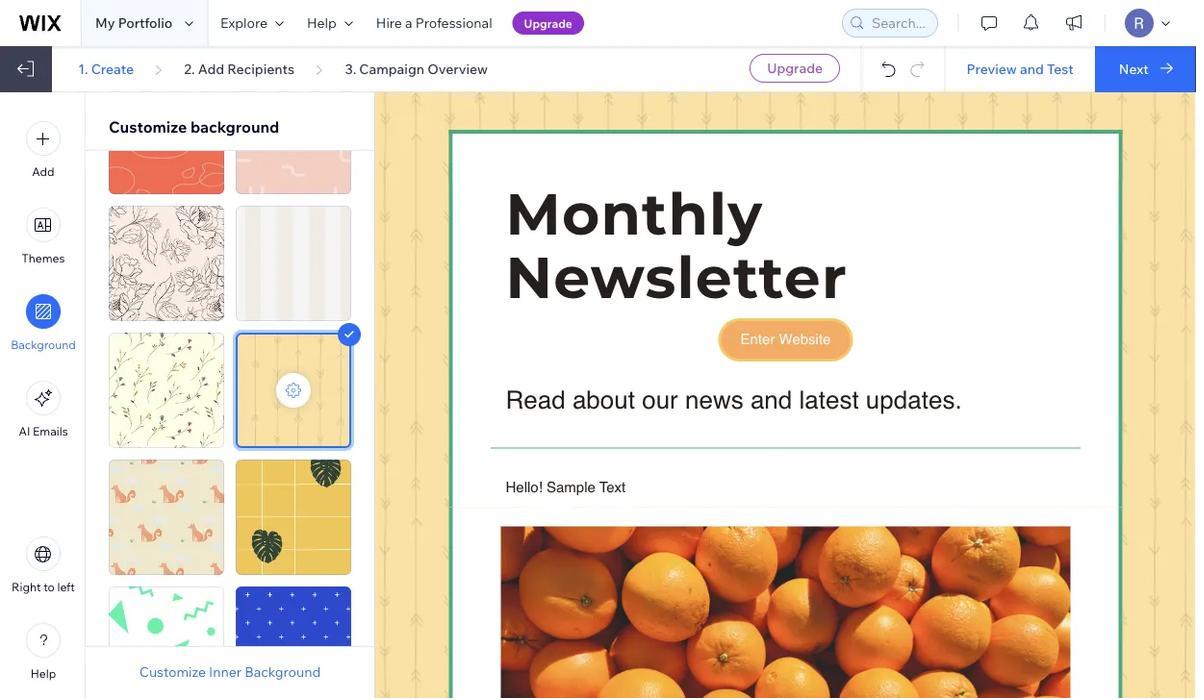 Task type: vqa. For each thing, say whether or not it's contained in the screenshot.
Reports
no



Task type: locate. For each thing, give the bounding box(es) containing it.
and left test
[[1020, 60, 1044, 77]]

1 vertical spatial background
[[245, 664, 321, 681]]

left
[[57, 580, 75, 595]]

hire a professional
[[376, 14, 492, 31]]

0 vertical spatial help
[[307, 14, 337, 31]]

0 vertical spatial customize
[[109, 117, 187, 137]]

0 vertical spatial upgrade button
[[513, 12, 584, 35]]

and
[[1020, 60, 1044, 77], [751, 385, 792, 414]]

0 horizontal spatial help button
[[26, 624, 61, 681]]

next
[[1119, 60, 1149, 77]]

my portfolio
[[95, 14, 173, 31]]

recipients
[[227, 60, 295, 77]]

upgrade
[[524, 16, 572, 30], [767, 60, 823, 77]]

emails
[[33, 424, 68, 439]]

to
[[44, 580, 55, 595]]

1 vertical spatial help button
[[26, 624, 61, 681]]

1 vertical spatial upgrade
[[767, 60, 823, 77]]

upgrade for the rightmost 'upgrade' button
[[767, 60, 823, 77]]

right to left
[[12, 580, 75, 595]]

0 vertical spatial background
[[11, 338, 76, 352]]

1 vertical spatial add
[[32, 165, 54, 179]]

portfolio
[[118, 14, 173, 31]]

add
[[198, 60, 224, 77], [32, 165, 54, 179]]

0 horizontal spatial help
[[31, 667, 56, 681]]

0 horizontal spatial add
[[32, 165, 54, 179]]

2.
[[184, 60, 195, 77]]

1 horizontal spatial and
[[1020, 60, 1044, 77]]

customize inside button
[[139, 664, 206, 681]]

professional
[[416, 14, 492, 31]]

3. campaign overview link
[[345, 60, 488, 77]]

customize inner background
[[139, 664, 321, 681]]

1 horizontal spatial add
[[198, 60, 224, 77]]

0 vertical spatial upgrade
[[524, 16, 572, 30]]

Search... field
[[866, 10, 932, 37]]

add up the themes button
[[32, 165, 54, 179]]

0 horizontal spatial background
[[11, 338, 76, 352]]

campaign
[[359, 60, 424, 77]]

ai emails button
[[19, 381, 68, 439]]

right
[[12, 580, 41, 595]]

0 horizontal spatial upgrade
[[524, 16, 572, 30]]

1 horizontal spatial upgrade button
[[750, 54, 840, 83]]

hire a professional link
[[365, 0, 504, 46]]

text
[[600, 479, 626, 496]]

hire
[[376, 14, 402, 31]]

help left hire
[[307, 14, 337, 31]]

background
[[190, 117, 279, 137]]

0 vertical spatial and
[[1020, 60, 1044, 77]]

explore
[[220, 14, 268, 31]]

background right inner
[[245, 664, 321, 681]]

customize down 'create'
[[109, 117, 187, 137]]

0 horizontal spatial and
[[751, 385, 792, 414]]

background button
[[11, 295, 76, 352]]

2. add recipients link
[[184, 60, 295, 77]]

about
[[573, 385, 635, 414]]

1 vertical spatial help
[[31, 667, 56, 681]]

my
[[95, 14, 115, 31]]

3.
[[345, 60, 356, 77]]

news
[[685, 385, 744, 414]]

add right '2.'
[[198, 60, 224, 77]]

customize
[[109, 117, 187, 137], [139, 664, 206, 681]]

add inside button
[[32, 165, 54, 179]]

updates.
[[866, 385, 962, 414]]

background up ai emails button
[[11, 338, 76, 352]]

help
[[307, 14, 337, 31], [31, 667, 56, 681]]

background inside customize inner background button
[[245, 664, 321, 681]]

customize background
[[109, 117, 279, 137]]

help down the right to left on the left bottom
[[31, 667, 56, 681]]

1 horizontal spatial background
[[245, 664, 321, 681]]

customize left inner
[[139, 664, 206, 681]]

upgrade button
[[513, 12, 584, 35], [750, 54, 840, 83]]

enter website
[[741, 331, 831, 348]]

1 horizontal spatial help
[[307, 14, 337, 31]]

1 vertical spatial customize
[[139, 664, 206, 681]]

1 vertical spatial and
[[751, 385, 792, 414]]

test
[[1047, 60, 1074, 77]]

0 vertical spatial help button
[[295, 0, 365, 46]]

1 vertical spatial upgrade button
[[750, 54, 840, 83]]

help button
[[295, 0, 365, 46], [26, 624, 61, 681]]

customize for customize background
[[109, 117, 187, 137]]

help button down the right to left on the left bottom
[[26, 624, 61, 681]]

help button up 3.
[[295, 0, 365, 46]]

overview
[[428, 60, 488, 77]]

background
[[11, 338, 76, 352], [245, 664, 321, 681]]

monthly newsletter
[[506, 179, 848, 312]]

read about our news and latest updates.
[[506, 385, 962, 414]]

and right news
[[751, 385, 792, 414]]

1 horizontal spatial upgrade
[[767, 60, 823, 77]]

enter
[[741, 331, 775, 348]]



Task type: describe. For each thing, give the bounding box(es) containing it.
add button
[[26, 121, 61, 179]]

themes button
[[22, 208, 65, 266]]

3. campaign overview
[[345, 60, 488, 77]]

0 horizontal spatial upgrade button
[[513, 12, 584, 35]]

0 vertical spatial add
[[198, 60, 224, 77]]

website
[[779, 331, 831, 348]]

upgrade for leftmost 'upgrade' button
[[524, 16, 572, 30]]

a
[[405, 14, 413, 31]]

read
[[506, 385, 566, 414]]

customize inner background button
[[139, 664, 321, 681]]

1. create link
[[78, 60, 134, 77]]

monthly
[[506, 179, 764, 249]]

1.
[[78, 60, 88, 77]]

2. add recipients
[[184, 60, 295, 77]]

latest
[[799, 385, 859, 414]]

themes
[[22, 251, 65, 266]]

hello!
[[506, 479, 543, 496]]

preview and test
[[967, 60, 1074, 77]]

1 horizontal spatial help button
[[295, 0, 365, 46]]

enter website link
[[721, 321, 850, 358]]

our
[[642, 385, 678, 414]]

inner
[[209, 664, 242, 681]]

next button
[[1095, 46, 1196, 92]]

customize for customize inner background
[[139, 664, 206, 681]]

ai
[[19, 424, 30, 439]]

1. create
[[78, 60, 134, 77]]

newsletter
[[506, 242, 848, 312]]

ai emails
[[19, 424, 68, 439]]

hello! sample text
[[506, 479, 626, 496]]

right to left button
[[12, 537, 75, 595]]

preview
[[967, 60, 1017, 77]]

create
[[91, 60, 134, 77]]

sample
[[547, 479, 596, 496]]



